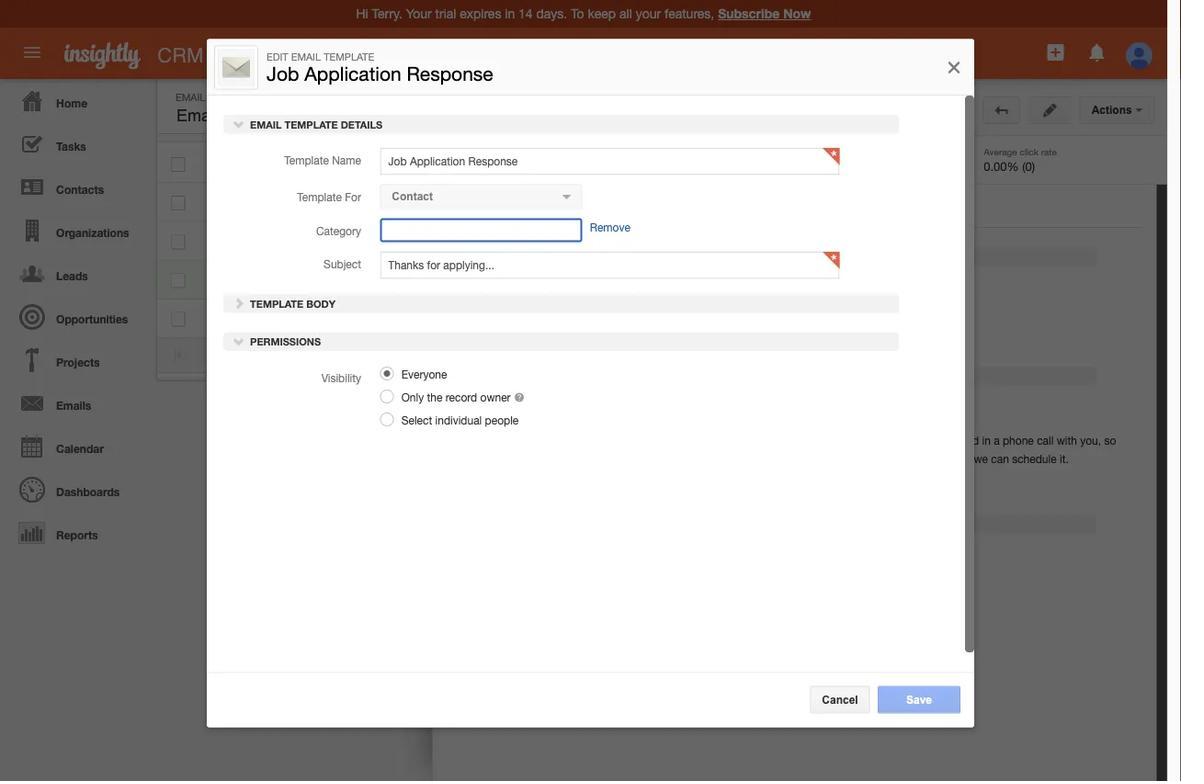 Task type: locate. For each thing, give the bounding box(es) containing it.
None field
[[380, 219, 583, 242]]

projects link
[[5, 338, 147, 382]]

1 3:07 from the top
[[750, 273, 771, 286]]

sales cell for can you point me to the right person?
[[363, 300, 501, 338]]

2 nov- from the top
[[710, 312, 735, 325]]

right person link
[[254, 312, 327, 325]]

sales up hiring
[[381, 235, 407, 247]]

1 16-nov-23 3:07 pm cell from the top
[[680, 261, 841, 300]]

1 vertical spatial template name
[[516, 278, 593, 291]]

template name up r row
[[516, 278, 593, 291]]

0% cell for thanks for applying...
[[542, 261, 680, 300]]

contact inside r row
[[515, 312, 554, 325]]

thanks for contacting us.
[[295, 234, 420, 247]]

1 terry turtle from the top
[[336, 157, 390, 170]]

1 horizontal spatial time
[[716, 434, 737, 447]]

1 average from the left
[[807, 146, 841, 157]]

have
[[333, 157, 357, 170]]

row containing category
[[157, 108, 886, 142]]

job
[[267, 62, 299, 85], [499, 102, 531, 125], [254, 273, 273, 286], [612, 278, 631, 291]]

rate
[[867, 146, 882, 157], [1042, 146, 1058, 157]]

contact 0% right person?
[[515, 312, 575, 325]]

4 contact cell from the top
[[501, 300, 554, 338]]

3 0% from the top
[[560, 274, 575, 286]]

contact 0% inside r row
[[515, 312, 575, 325]]

1 horizontal spatial email template details
[[476, 251, 612, 263]]

thanks for taking the time to apply to our job posting. i would be interested in a phone call with you, so please suggest a few times that you are available in the coming week and we can schedule it.
[[609, 434, 1117, 466]]

(0) inside average open rate 0.00% (0)
[[846, 159, 858, 173]]

in
[[983, 434, 991, 447], [854, 453, 862, 466]]

0 vertical spatial sales
[[381, 158, 407, 170]]

thanks for applying... link
[[295, 273, 401, 286]]

details up do you have time to connect? link
[[341, 119, 383, 131]]

turtle for applying...
[[363, 273, 390, 286]]

16- inside r row
[[694, 312, 710, 325]]

sales up the 'general'
[[381, 158, 407, 170]]

0 vertical spatial in
[[983, 434, 991, 447]]

1 (0) from the left
[[846, 159, 858, 173]]

email template categories
[[899, 166, 1054, 178]]

0 vertical spatial 3:07
[[750, 273, 771, 286]]

1 sales cell from the top
[[363, 144, 501, 183]]

1 contact 0% from the top
[[515, 196, 575, 209]]

5
[[812, 347, 818, 360], [834, 347, 840, 360]]

1 vertical spatial category
[[316, 225, 361, 238]]

contact for thanks for connecting
[[515, 196, 554, 209]]

do
[[295, 157, 309, 170]]

16-nov-23 3:07 pm cell for can you point me to the right person?
[[680, 300, 841, 338]]

0.00% inside average open rate 0.00% (0)
[[807, 159, 842, 173]]

None checkbox
[[171, 117, 185, 132]]

3 contact 0% from the top
[[515, 273, 575, 286]]

1 vertical spatial nov-
[[710, 312, 735, 325]]

1 horizontal spatial thanks for applying...
[[612, 339, 718, 352]]

0% down name text field
[[560, 197, 575, 209]]

row down "lead"
[[157, 183, 887, 222]]

0% cell
[[542, 183, 680, 222], [542, 222, 680, 261], [542, 261, 680, 300], [542, 300, 680, 338]]

rate inside average open rate 0.00% (0)
[[867, 146, 882, 157]]

contacts
[[56, 183, 104, 196]]

1 vertical spatial sales cell
[[363, 222, 501, 261]]

applying...
[[350, 273, 401, 286], [667, 339, 718, 352]]

emails up 0
[[453, 146, 480, 157]]

average for average open rate 0.00% (0)
[[807, 146, 841, 157]]

5 terry turtle from the top
[[336, 312, 390, 325]]

0 vertical spatial templates
[[208, 91, 265, 103]]

row up person?
[[157, 261, 887, 300]]

2 0% cell from the top
[[542, 222, 680, 261]]

5 terry from the top
[[336, 312, 360, 325]]

3:07 inside r row
[[750, 312, 771, 325]]

close image
[[946, 57, 964, 79]]

1 contact cell from the top
[[501, 183, 554, 222]]

average left the open
[[807, 146, 841, 157]]

3 terry turtle from the top
[[336, 234, 390, 247]]

1 vertical spatial sales
[[381, 235, 407, 247]]

1 1 from the left
[[331, 347, 337, 360]]

application inside r row group
[[276, 273, 331, 286]]

1 horizontal spatial 5
[[834, 347, 840, 360]]

template inside 'link'
[[1043, 99, 1091, 112]]

template body
[[247, 298, 336, 310]]

0 vertical spatial subject
[[324, 258, 361, 271]]

row up 'contact' button
[[157, 144, 887, 183]]

cell
[[203, 144, 240, 183], [542, 144, 680, 183], [680, 144, 841, 183], [841, 144, 887, 183], [203, 183, 240, 222], [680, 183, 841, 222], [841, 183, 887, 222], [203, 222, 240, 261], [680, 222, 841, 261], [841, 222, 887, 261], [157, 261, 203, 300], [203, 261, 240, 300]]

permissions
[[247, 336, 321, 348]]

1 vertical spatial emails
[[56, 399, 91, 412]]

sales for time
[[381, 158, 407, 170]]

0 horizontal spatial a
[[687, 453, 692, 466]]

average inside average click rate 0.00% (0)
[[984, 146, 1018, 157]]

crm
[[158, 43, 204, 67]]

1 row from the top
[[157, 108, 886, 142]]

0 vertical spatial name
[[332, 154, 361, 167]]

4 terry from the top
[[336, 273, 360, 286]]

2 rate from the left
[[1042, 146, 1058, 157]]

navigation
[[0, 79, 147, 555]]

time right have
[[360, 157, 381, 170]]

1 vertical spatial 16-
[[694, 312, 710, 325]]

subject up thanks for applying... link
[[324, 258, 361, 271]]

1 horizontal spatial subject
[[556, 339, 593, 352]]

1 16- from the top
[[694, 273, 710, 286]]

to
[[384, 157, 394, 170], [386, 312, 396, 325], [740, 434, 750, 447], [783, 434, 793, 447]]

1 left '-'
[[796, 347, 802, 360]]

job inside edit email template job application response
[[267, 62, 299, 85]]

0 vertical spatial sales cell
[[363, 144, 501, 183]]

email templates email templates
[[176, 91, 298, 125]]

emails inside emails sent 0
[[453, 146, 480, 157]]

3 0% cell from the top
[[542, 261, 680, 300]]

the up few
[[697, 434, 713, 447]]

data
[[891, 433, 914, 446]]

the right only
[[427, 391, 443, 404]]

terry turtle for applying...
[[336, 273, 390, 286]]

0 vertical spatial details
[[341, 119, 383, 131]]

cold email
[[254, 157, 308, 170]]

you inside r row
[[318, 312, 336, 325]]

5 turtle from the top
[[363, 312, 390, 325]]

1 23 from the top
[[735, 273, 747, 286]]

details
[[341, 119, 383, 131], [464, 203, 500, 216], [570, 251, 612, 263]]

(0) down the open
[[846, 159, 858, 173]]

1 vertical spatial templates
[[222, 106, 298, 125]]

0 vertical spatial pm
[[774, 273, 791, 286]]

0 vertical spatial email template details
[[247, 119, 383, 131]]

(0) down click
[[1023, 159, 1036, 173]]

1 vertical spatial details
[[464, 203, 500, 216]]

0 horizontal spatial (0)
[[846, 159, 858, 173]]

of
[[318, 347, 328, 360], [821, 347, 831, 360]]

0 horizontal spatial 1
[[331, 347, 337, 360]]

terry turtle for have
[[336, 157, 390, 170]]

sales left right on the left top
[[381, 313, 407, 325]]

0 vertical spatial emails
[[453, 146, 480, 157]]

of right '-'
[[821, 347, 831, 360]]

contact 0% down "lead"
[[515, 196, 575, 209]]

contact 0%
[[515, 196, 575, 209], [515, 234, 575, 247], [515, 273, 575, 286], [515, 312, 575, 325]]

do you have time to connect?
[[295, 157, 443, 170]]

rate right click
[[1042, 146, 1058, 157]]

4 terry turtle from the top
[[336, 273, 390, 286]]

0 horizontal spatial name
[[332, 154, 361, 167]]

1 vertical spatial pm
[[774, 312, 791, 325]]

1 vertical spatial in
[[854, 453, 862, 466]]

0 horizontal spatial average
[[807, 146, 841, 157]]

contact info
[[254, 196, 315, 209]]

nov- inside r row
[[710, 312, 735, 325]]

0 horizontal spatial emails
[[56, 399, 91, 412]]

0% cell for can you point me to the right person?
[[542, 300, 680, 338]]

subscribe
[[718, 6, 780, 21]]

0 vertical spatial you
[[312, 157, 330, 170]]

contact down 'contact' button
[[515, 234, 554, 247]]

2 (0) from the left
[[1023, 159, 1036, 173]]

emails inside emails link
[[56, 399, 91, 412]]

terry turtle inside r row
[[336, 312, 390, 325]]

job application response up "body"
[[254, 273, 384, 286]]

2 sales cell from the top
[[363, 222, 501, 261]]

0 horizontal spatial time
[[360, 157, 381, 170]]

2 16-nov-23 3:07 pm cell from the top
[[680, 300, 841, 338]]

terry for connecting
[[336, 196, 360, 209]]

0% for thanks for connecting
[[560, 197, 575, 209]]

thanks for info
[[295, 196, 331, 209]]

sales inside r row
[[381, 313, 407, 325]]

0 vertical spatial time
[[360, 157, 381, 170]]

contact down connect?
[[392, 191, 433, 203]]

0 horizontal spatial category
[[316, 225, 361, 238]]

-
[[805, 347, 809, 360]]

contact cell right person?
[[501, 300, 554, 338]]

right person
[[254, 312, 318, 325]]

email template details
[[247, 119, 383, 131], [476, 251, 612, 263]]

sales cell
[[363, 144, 501, 183], [363, 222, 501, 261], [363, 300, 501, 338]]

1 0% from the top
[[560, 197, 575, 209]]

do you have time to connect? link
[[295, 157, 443, 170]]

2 chevron down image from the top
[[233, 335, 246, 348]]

terry turtle for connecting
[[336, 196, 390, 209]]

row down "email template"
[[157, 108, 886, 142]]

1 vertical spatial 3:07
[[750, 312, 771, 325]]

info
[[297, 196, 315, 209]]

schedule
[[1013, 453, 1057, 466]]

time up times
[[716, 434, 737, 447]]

1 horizontal spatial details
[[464, 203, 500, 216]]

1 turtle from the top
[[363, 157, 390, 170]]

2 0.00% from the left
[[984, 159, 1020, 173]]

email template image
[[450, 89, 487, 126]]

the left right on the left top
[[399, 312, 414, 325]]

23 inside r row
[[735, 312, 747, 325]]

subject down r row
[[556, 339, 593, 352]]

1 rate from the left
[[867, 146, 882, 157]]

inbound
[[254, 234, 295, 247]]

contact
[[392, 191, 433, 203], [254, 196, 294, 209], [515, 196, 554, 209], [515, 234, 554, 247], [515, 273, 554, 286], [515, 312, 554, 325]]

0 horizontal spatial applying...
[[350, 273, 401, 286]]

sales for me
[[381, 313, 407, 325]]

email template details up do
[[247, 119, 383, 131]]

0 horizontal spatial details
[[341, 119, 383, 131]]

0 horizontal spatial rate
[[867, 146, 882, 157]]

0% for thanks for applying...
[[560, 274, 575, 286]]

name down remove link
[[564, 278, 593, 291]]

2 vertical spatial sales
[[381, 313, 407, 325]]

turtle left the us. on the left top of page
[[363, 234, 390, 247]]

1 terry turtle link from the top
[[336, 157, 390, 170]]

terry for have
[[336, 157, 360, 170]]

0 horizontal spatial thanks for applying...
[[295, 273, 401, 286]]

pm
[[774, 273, 791, 286], [774, 312, 791, 325]]

for for application
[[334, 273, 347, 286]]

2 3:07 from the top
[[750, 312, 771, 325]]

4 terry turtle link from the top
[[336, 273, 390, 286]]

3 terry from the top
[[336, 234, 360, 247]]

click
[[1020, 146, 1039, 157]]

1 vertical spatial 23
[[735, 312, 747, 325]]

4 row from the top
[[157, 222, 887, 261]]

row
[[157, 108, 886, 142], [157, 144, 887, 183], [157, 183, 887, 222], [157, 222, 887, 261], [157, 261, 887, 300]]

contact 0% up "subject" 'text field' at the top
[[515, 234, 575, 247]]

3 turtle from the top
[[363, 234, 390, 247]]

contact right person?
[[515, 312, 554, 325]]

contact for thanks for applying...
[[515, 273, 554, 286]]

row containing job application response
[[157, 261, 887, 300]]

contact 0% for thanks for contacting us.
[[515, 234, 575, 247]]

times
[[716, 453, 743, 466]]

point
[[339, 312, 364, 325]]

0 vertical spatial applying...
[[350, 273, 401, 286]]

0 horizontal spatial subject
[[324, 258, 361, 271]]

contact cell down details link
[[501, 261, 554, 300]]

2 sales from the top
[[381, 235, 407, 247]]

subscribe now link
[[718, 6, 812, 21]]

2 contact cell from the top
[[501, 222, 554, 261]]

1 vertical spatial you
[[318, 312, 336, 325]]

details down emails sent 0
[[464, 203, 500, 216]]

to inside r row
[[386, 312, 396, 325]]

1 terry from the top
[[336, 157, 360, 170]]

None radio
[[380, 367, 394, 381], [380, 390, 394, 404], [380, 413, 394, 427], [380, 367, 394, 381], [380, 390, 394, 404], [380, 413, 394, 427]]

items
[[843, 347, 870, 360]]

0 vertical spatial 16-nov-23 3:07 pm
[[694, 273, 791, 286]]

templates
[[208, 91, 265, 103], [222, 106, 298, 125]]

1 vertical spatial name
[[564, 278, 593, 291]]

inbound response
[[254, 234, 347, 247]]

contact cell
[[501, 183, 554, 222], [501, 222, 554, 261], [501, 261, 554, 300], [501, 300, 554, 338]]

terry for applying...
[[336, 273, 360, 286]]

turtle for contacting
[[363, 234, 390, 247]]

2 0% from the top
[[560, 235, 575, 247]]

3:07
[[750, 273, 771, 286], [750, 312, 771, 325]]

0 vertical spatial template name
[[284, 154, 361, 167]]

1 horizontal spatial 1
[[796, 347, 802, 360]]

category
[[376, 119, 424, 131], [316, 225, 361, 238]]

turtle down contacting
[[363, 273, 390, 286]]

template name up template for
[[284, 154, 361, 167]]

3 terry turtle link from the top
[[336, 234, 390, 247]]

2 row from the top
[[157, 144, 887, 183]]

row containing cold email
[[157, 144, 887, 183]]

pm inside r row
[[774, 312, 791, 325]]

you down "body"
[[318, 312, 336, 325]]

category up connect?
[[376, 119, 424, 131]]

job up email templates email templates
[[267, 62, 299, 85]]

0 vertical spatial nov-
[[710, 273, 735, 286]]

people
[[485, 414, 519, 427]]

details down remove
[[570, 251, 612, 263]]

contact 0% for thanks for applying...
[[515, 273, 575, 286]]

1 nov- from the top
[[710, 273, 735, 286]]

1 horizontal spatial rate
[[1042, 146, 1058, 157]]

job
[[815, 434, 831, 447]]

a up can
[[994, 434, 1000, 447]]

addendum
[[975, 433, 1029, 446]]

2 horizontal spatial details
[[570, 251, 612, 263]]

terry
[[336, 157, 360, 170], [336, 196, 360, 209], [336, 234, 360, 247], [336, 273, 360, 286], [336, 312, 360, 325]]

1 0% cell from the top
[[542, 183, 680, 222]]

1 sales from the top
[[381, 158, 407, 170]]

2 vertical spatial details
[[570, 251, 612, 263]]

in up we at the bottom right of the page
[[983, 434, 991, 447]]

1 horizontal spatial average
[[984, 146, 1018, 157]]

application
[[305, 62, 402, 85], [536, 102, 633, 125], [276, 273, 331, 286], [634, 278, 689, 291]]

sent
[[482, 146, 501, 157]]

1 vertical spatial subject
[[556, 339, 593, 352]]

2 average from the left
[[984, 146, 1018, 157]]

1 up visibility
[[331, 347, 337, 360]]

0 vertical spatial thanks for applying...
[[295, 273, 401, 286]]

2 vertical spatial sales cell
[[363, 300, 501, 338]]

turtle
[[363, 157, 390, 170], [363, 196, 390, 209], [363, 234, 390, 247], [363, 273, 390, 286], [363, 312, 390, 325]]

0 vertical spatial a
[[994, 434, 1000, 447]]

details inside job application response dialog
[[341, 119, 383, 131]]

5 left items
[[834, 347, 840, 360]]

rate right the open
[[867, 146, 882, 157]]

4 contact 0% from the top
[[515, 312, 575, 325]]

in down the posting.
[[854, 453, 862, 466]]

5 row from the top
[[157, 261, 887, 300]]

turtle right have
[[363, 157, 390, 170]]

1 horizontal spatial (0)
[[1023, 159, 1036, 173]]

subject
[[324, 258, 361, 271], [556, 339, 593, 352]]

to left our
[[783, 434, 793, 447]]

16-nov-23 3:07 pm inside r row
[[694, 312, 791, 325]]

of up visibility
[[318, 347, 328, 360]]

1 vertical spatial chevron down image
[[233, 335, 246, 348]]

terry turtle link for have
[[336, 157, 390, 170]]

rate
[[586, 119, 610, 131]]

0.00% inside average click rate 0.00% (0)
[[984, 159, 1020, 173]]

so
[[1105, 434, 1117, 447]]

1
[[331, 347, 337, 360], [796, 347, 802, 360]]

0 vertical spatial 23
[[735, 273, 747, 286]]

lead
[[515, 157, 540, 170]]

category down thanks for connecting
[[316, 225, 361, 238]]

1 vertical spatial a
[[687, 453, 692, 466]]

1 0.00% from the left
[[807, 159, 842, 173]]

contact 0% up r row
[[515, 273, 575, 286]]

None checkbox
[[171, 157, 185, 172], [171, 196, 185, 211], [171, 235, 185, 250], [171, 274, 185, 288], [171, 312, 185, 327], [171, 157, 185, 172], [171, 196, 185, 211], [171, 235, 185, 250], [171, 274, 185, 288], [171, 312, 185, 327]]

for inside thanks for taking the time to apply to our job posting. i would be interested in a phone call with you, so please suggest a few times that you are available in the coming week and we can schedule it.
[[648, 434, 661, 447]]

average left click
[[984, 146, 1018, 157]]

you right do
[[312, 157, 330, 170]]

turtle inside r row
[[363, 312, 390, 325]]

1 horizontal spatial of
[[821, 347, 831, 360]]

job application response
[[499, 102, 725, 125], [254, 273, 384, 286], [612, 278, 742, 291]]

row down 'contact' button
[[157, 222, 887, 261]]

3 sales from the top
[[381, 313, 407, 325]]

1 horizontal spatial 0.00%
[[984, 159, 1020, 173]]

2 terry turtle from the top
[[336, 196, 390, 209]]

0 horizontal spatial email template details
[[247, 119, 383, 131]]

to right me
[[386, 312, 396, 325]]

0 horizontal spatial 5
[[812, 347, 818, 360]]

tasks
[[56, 140, 86, 153]]

1 16-nov-23 3:07 pm from the top
[[694, 273, 791, 286]]

1 vertical spatial time
[[716, 434, 737, 447]]

1 horizontal spatial applying...
[[667, 339, 718, 352]]

average for average click rate 0.00% (0)
[[984, 146, 1018, 157]]

0 horizontal spatial 0.00%
[[807, 159, 842, 173]]

1 vertical spatial 16-nov-23 3:07 pm
[[694, 312, 791, 325]]

emails up the calendar "link"
[[56, 399, 91, 412]]

3 sales cell from the top
[[363, 300, 501, 338]]

3 contact cell from the top
[[501, 261, 554, 300]]

can
[[295, 312, 315, 325]]

2 turtle from the top
[[363, 196, 390, 209]]

average inside average open rate 0.00% (0)
[[807, 146, 841, 157]]

contact for thanks for contacting us.
[[515, 234, 554, 247]]

16-nov-23 3:07 pm cell
[[680, 261, 841, 300], [680, 300, 841, 338]]

2 pm from the top
[[774, 312, 791, 325]]

you left are
[[768, 453, 786, 466]]

2 contact 0% from the top
[[515, 234, 575, 247]]

0 vertical spatial chevron down image
[[233, 118, 246, 131]]

2 16-nov-23 3:07 pm from the top
[[694, 312, 791, 325]]

1 chevron down image from the top
[[233, 118, 246, 131]]

recycle bin link
[[899, 117, 995, 132]]

2 terry turtle link from the top
[[336, 196, 390, 209]]

show sidebar image
[[930, 99, 943, 112]]

contact left info
[[254, 196, 294, 209]]

0 horizontal spatial in
[[854, 453, 862, 466]]

0 horizontal spatial of
[[318, 347, 328, 360]]

lead cell
[[501, 144, 542, 183]]

0% down "subject" 'text field' at the top
[[560, 313, 575, 325]]

email
[[291, 51, 321, 63], [176, 91, 205, 103], [499, 91, 528, 103], [1011, 99, 1040, 112], [177, 106, 218, 125], [250, 119, 282, 131], [281, 157, 308, 170], [899, 166, 930, 178], [479, 251, 511, 263]]

emails sent 0
[[453, 146, 501, 173]]

2 terry from the top
[[336, 196, 360, 209]]

rate inside average click rate 0.00% (0)
[[1042, 146, 1058, 157]]

delivered
[[630, 146, 668, 157]]

terry inside r row
[[336, 312, 360, 325]]

3 row from the top
[[157, 183, 887, 222]]

of 1
[[318, 347, 337, 360]]

contact info link
[[254, 196, 324, 209]]

5 terry turtle link from the top
[[336, 312, 390, 325]]

job application response inside r row group
[[254, 273, 384, 286]]

contact cell down 'contact' button
[[501, 222, 554, 261]]

turtle down hiring
[[363, 312, 390, 325]]

actions
[[1092, 104, 1136, 116]]

0 horizontal spatial template name
[[284, 154, 361, 167]]

body
[[306, 298, 336, 310]]

pm for can you point me to the right person?
[[774, 312, 791, 325]]

(0) inside average click rate 0.00% (0)
[[1023, 159, 1036, 173]]

contact down "lead"
[[515, 196, 554, 209]]

chevron down image
[[233, 118, 246, 131], [233, 335, 246, 348]]

0 vertical spatial 16-
[[694, 273, 710, 286]]

5 right '-'
[[812, 347, 818, 360]]

name
[[332, 154, 361, 167], [564, 278, 593, 291]]

terry turtle link for contacting
[[336, 234, 390, 247]]

0% inside r row
[[560, 313, 575, 325]]

the inside job application response dialog
[[427, 391, 443, 404]]

4 turtle from the top
[[363, 273, 390, 286]]

cancel button
[[811, 687, 871, 714]]

0% up r row
[[560, 274, 575, 286]]

1 pm from the top
[[774, 273, 791, 286]]

opportunities
[[56, 313, 128, 326]]

contact cell down "lead"
[[501, 183, 554, 222]]

contact cell for thanks for applying...
[[501, 261, 554, 300]]

email template details up r row
[[476, 251, 612, 263]]

sales for us.
[[381, 235, 407, 247]]

contact up r row
[[515, 273, 554, 286]]

email inside r row group
[[281, 157, 308, 170]]

2 vertical spatial you
[[768, 453, 786, 466]]

name up for
[[332, 154, 361, 167]]

a
[[994, 434, 1000, 447], [687, 453, 692, 466]]

terry turtle link for applying...
[[336, 273, 390, 286]]

2 of from the left
[[821, 347, 831, 360]]

2 23 from the top
[[735, 312, 747, 325]]

3:07 for can you point me to the right person?
[[750, 312, 771, 325]]

4 0% cell from the top
[[542, 300, 680, 338]]

job up "template body" at the top of the page
[[254, 273, 273, 286]]

16-
[[694, 273, 710, 286], [694, 312, 710, 325]]

0% up "subject" 'text field' at the top
[[560, 235, 575, 247]]

1 horizontal spatial emails
[[453, 146, 480, 157]]

leads
[[56, 269, 88, 282]]

turtle right for
[[363, 196, 390, 209]]

1 horizontal spatial category
[[376, 119, 424, 131]]

a left few
[[687, 453, 692, 466]]

16- for can you point me to the right person?
[[694, 312, 710, 325]]

only the record owner
[[402, 391, 514, 404]]

0
[[453, 159, 459, 173]]

16- for thanks for applying...
[[694, 273, 710, 286]]

4 0% from the top
[[560, 313, 575, 325]]

2 16- from the top
[[694, 312, 710, 325]]



Task type: vqa. For each thing, say whether or not it's contained in the screenshot.
Opportunity to the left
no



Task type: describe. For each thing, give the bounding box(es) containing it.
taking
[[664, 434, 694, 447]]

remove link
[[590, 221, 631, 234]]

select individual people
[[399, 414, 519, 427]]

contacts link
[[5, 166, 147, 209]]

can you point me to the right person? link
[[295, 312, 483, 325]]

edit
[[267, 51, 288, 63]]

connect?
[[397, 157, 443, 170]]

organizations
[[56, 226, 129, 239]]

emails link
[[5, 382, 147, 425]]

created
[[693, 119, 734, 131]]

turtle for point
[[363, 312, 390, 325]]

please
[[609, 453, 641, 466]]

bin
[[968, 117, 986, 129]]

we
[[974, 453, 989, 466]]

hiring
[[381, 274, 410, 286]]

you for right person
[[318, 312, 336, 325]]

job down remove link
[[612, 278, 631, 291]]

notifications image
[[1087, 41, 1109, 63]]

response inside edit email template job application response
[[407, 62, 494, 85]]

0.00% for average click rate 0.00% (0)
[[984, 159, 1020, 173]]

contacting
[[350, 234, 403, 247]]

us.
[[406, 234, 420, 247]]

row containing inbound response
[[157, 222, 887, 261]]

16-nov-23 3:07 pm for can you point me to the right person?
[[694, 312, 791, 325]]

me
[[367, 312, 383, 325]]

sales cell for do you have time to connect?
[[363, 144, 501, 183]]

dashboards
[[56, 486, 120, 499]]

(0) for average open rate 0.00% (0)
[[846, 159, 858, 173]]

applying... inside r row group
[[350, 273, 401, 286]]

pm for thanks for applying...
[[774, 273, 791, 286]]

that
[[746, 453, 765, 466]]

recycle bin
[[917, 117, 986, 129]]

thanks for application
[[295, 273, 331, 286]]

job application response link
[[254, 273, 393, 286]]

1 horizontal spatial template name
[[516, 278, 593, 291]]

average click rate 0.00% (0)
[[984, 146, 1058, 173]]

remove
[[590, 221, 631, 234]]

thanks for connecting
[[295, 196, 405, 209]]

thanks for response
[[295, 234, 331, 247]]

thanks for connecting link
[[295, 196, 405, 209]]

contact cell for thanks for connecting
[[501, 183, 554, 222]]

this record will only be visible to its creator and administrators. image
[[514, 391, 525, 404]]

r link
[[217, 308, 240, 330]]

general cell
[[363, 183, 501, 222]]

sales cell for thanks for contacting us.
[[363, 222, 501, 261]]

details inside details link
[[464, 203, 500, 216]]

contact inside button
[[392, 191, 433, 203]]

job application response down remove link
[[612, 278, 742, 291]]

navigation containing home
[[0, 79, 147, 555]]

2 1 from the left
[[796, 347, 802, 360]]

3:07 for thanks for applying...
[[750, 273, 771, 286]]

Search this list... text field
[[461, 92, 668, 120]]

thanks for applying... inside r row group
[[295, 273, 401, 286]]

template inside edit email template job application response
[[324, 51, 374, 63]]

(0) for average click rate 0.00% (0)
[[1023, 159, 1036, 173]]

1 vertical spatial thanks for applying...
[[612, 339, 718, 352]]

0.00% for average open rate 0.00% (0)
[[807, 159, 842, 173]]

rate for average click rate 0.00% (0)
[[1042, 146, 1058, 157]]

date
[[738, 119, 762, 131]]

with
[[1057, 434, 1078, 447]]

be
[[915, 434, 928, 447]]

apply
[[753, 434, 780, 447]]

0 vertical spatial category
[[376, 119, 424, 131]]

turtle for connecting
[[363, 196, 390, 209]]

email templates button
[[172, 102, 302, 130]]

Subject text field
[[380, 252, 840, 279]]

terry turtle link for point
[[336, 312, 390, 325]]

general
[[381, 197, 418, 209]]

1 5 from the left
[[812, 347, 818, 360]]

few
[[696, 453, 713, 466]]

select
[[402, 414, 433, 427]]

home link
[[5, 79, 147, 122]]

nov- for can you point me to the right person?
[[710, 312, 735, 325]]

r row
[[157, 300, 887, 338]]

terry for point
[[336, 312, 360, 325]]

row containing contact info
[[157, 183, 887, 222]]

emails for emails
[[56, 399, 91, 412]]

to left connect?
[[384, 157, 394, 170]]

organizations link
[[5, 209, 147, 252]]

1 vertical spatial applying...
[[667, 339, 718, 352]]

average open rate 0.00% (0)
[[807, 146, 882, 173]]

edit email template job application response
[[267, 51, 494, 85]]

you for cold email
[[312, 157, 330, 170]]

can you point me to the right person?
[[295, 312, 483, 325]]

1 horizontal spatial in
[[983, 434, 991, 447]]

1 horizontal spatial name
[[564, 278, 593, 291]]

you inside thanks for taking the time to apply to our job posting. i would be interested in a phone call with you, so please suggest a few times that you are available in the coming week and we can schedule it.
[[768, 453, 786, 466]]

Name text field
[[380, 148, 840, 175]]

connecting
[[350, 196, 405, 209]]

cancel
[[823, 694, 859, 706]]

subscribe now
[[718, 6, 812, 21]]

category inside job application response dialog
[[316, 225, 361, 238]]

for for info
[[334, 196, 347, 209]]

right
[[254, 312, 280, 325]]

time inside thanks for taking the time to apply to our job posting. i would be interested in a phone call with you, so please suggest a few times that you are available in the coming week and we can schedule it.
[[716, 434, 737, 447]]

posting.
[[834, 434, 873, 447]]

reports
[[56, 529, 98, 542]]

1 vertical spatial email template details
[[476, 251, 612, 263]]

nov- for thanks for applying...
[[710, 273, 735, 286]]

email template
[[499, 91, 582, 103]]

call
[[1038, 434, 1054, 447]]

job up sent
[[499, 102, 531, 125]]

you,
[[1081, 434, 1102, 447]]

email template details inside job application response dialog
[[247, 119, 383, 131]]

save button
[[878, 687, 961, 714]]

hiring cell
[[363, 261, 501, 300]]

0% cell for thanks for contacting us.
[[542, 222, 680, 261]]

record
[[446, 391, 478, 404]]

open rate
[[555, 119, 610, 131]]

16-nov-23 3:07 pm for thanks for applying...
[[694, 273, 791, 286]]

job application response dialog
[[207, 39, 975, 728]]

chevron down image for email template details
[[233, 118, 246, 131]]

record permissions image
[[731, 102, 747, 125]]

application inside edit email template job application response
[[305, 62, 402, 85]]

now
[[784, 6, 812, 21]]

individual
[[436, 414, 482, 427]]

contact button
[[380, 185, 583, 209]]

tasks link
[[5, 122, 147, 166]]

contact 0% for thanks for connecting
[[515, 196, 575, 209]]

template name inside job application response dialog
[[284, 154, 361, 167]]

23 for can you point me to the right person?
[[735, 312, 747, 325]]

for for response
[[334, 234, 347, 247]]

thanks for contacting us. link
[[295, 234, 420, 247]]

chevron down image for permissions
[[233, 335, 246, 348]]

leads link
[[5, 252, 147, 295]]

rate for average open rate 0.00% (0)
[[867, 146, 882, 157]]

1 of from the left
[[318, 347, 328, 360]]

our
[[796, 434, 812, 447]]

the inside r row
[[399, 312, 414, 325]]

r row group
[[157, 144, 887, 338]]

and
[[953, 453, 971, 466]]

data processing addendum
[[891, 433, 1029, 446]]

0% for thanks for contacting us.
[[560, 235, 575, 247]]

email inside edit email template job application response
[[291, 51, 321, 63]]

calendar link
[[5, 425, 147, 468]]

email inside 'link'
[[1011, 99, 1040, 112]]

emails for emails sent 0
[[453, 146, 480, 157]]

inbound response link
[[254, 234, 357, 247]]

2 5 from the left
[[834, 347, 840, 360]]

the down i
[[865, 453, 881, 466]]

opportunities link
[[5, 295, 147, 338]]

contact cell for thanks for contacting us.
[[501, 222, 554, 261]]

are
[[789, 453, 805, 466]]

job inside r row group
[[254, 273, 273, 286]]

calendar
[[56, 442, 104, 455]]

23 for thanks for applying...
[[735, 273, 747, 286]]

contact 0% for can you point me to the right person?
[[515, 312, 575, 325]]

1 horizontal spatial a
[[994, 434, 1000, 447]]

open
[[555, 119, 583, 131]]

reports link
[[5, 511, 147, 555]]

time inside r row group
[[360, 157, 381, 170]]

owner
[[481, 391, 511, 404]]

week
[[924, 453, 950, 466]]

data processing addendum link
[[891, 433, 1029, 446]]

0% for can you point me to the right person?
[[560, 313, 575, 325]]

terry for contacting
[[336, 234, 360, 247]]

chevron right image
[[233, 297, 246, 310]]

it.
[[1060, 453, 1069, 466]]

contact cell for can you point me to the right person?
[[501, 300, 554, 338]]

terry turtle for point
[[336, 312, 390, 325]]

r
[[224, 311, 233, 326]]

thanks inside thanks for taking the time to apply to our job posting. i would be interested in a phone call with you, so please suggest a few times that you are available in the coming week and we can schedule it.
[[609, 434, 645, 447]]

terry turtle link for connecting
[[336, 196, 390, 209]]

16-nov-23 3:07 pm cell for thanks for applying...
[[680, 261, 841, 300]]

actions button
[[1080, 97, 1155, 124]]

terry turtle for contacting
[[336, 234, 390, 247]]

0% cell for thanks for connecting
[[542, 183, 680, 222]]

turtle for have
[[363, 157, 390, 170]]

none field inside job application response dialog
[[380, 219, 583, 242]]

name inside job application response dialog
[[332, 154, 361, 167]]

contact for can you point me to the right person?
[[515, 312, 554, 325]]

person
[[283, 312, 318, 325]]

job application response up name text field
[[499, 102, 725, 125]]

interested
[[931, 434, 980, 447]]

to up the that
[[740, 434, 750, 447]]

dashboards link
[[5, 468, 147, 511]]

for
[[345, 191, 361, 204]]

cold
[[254, 157, 278, 170]]

subject inside job application response dialog
[[324, 258, 361, 271]]

Search all data.... text field
[[431, 39, 793, 72]]



